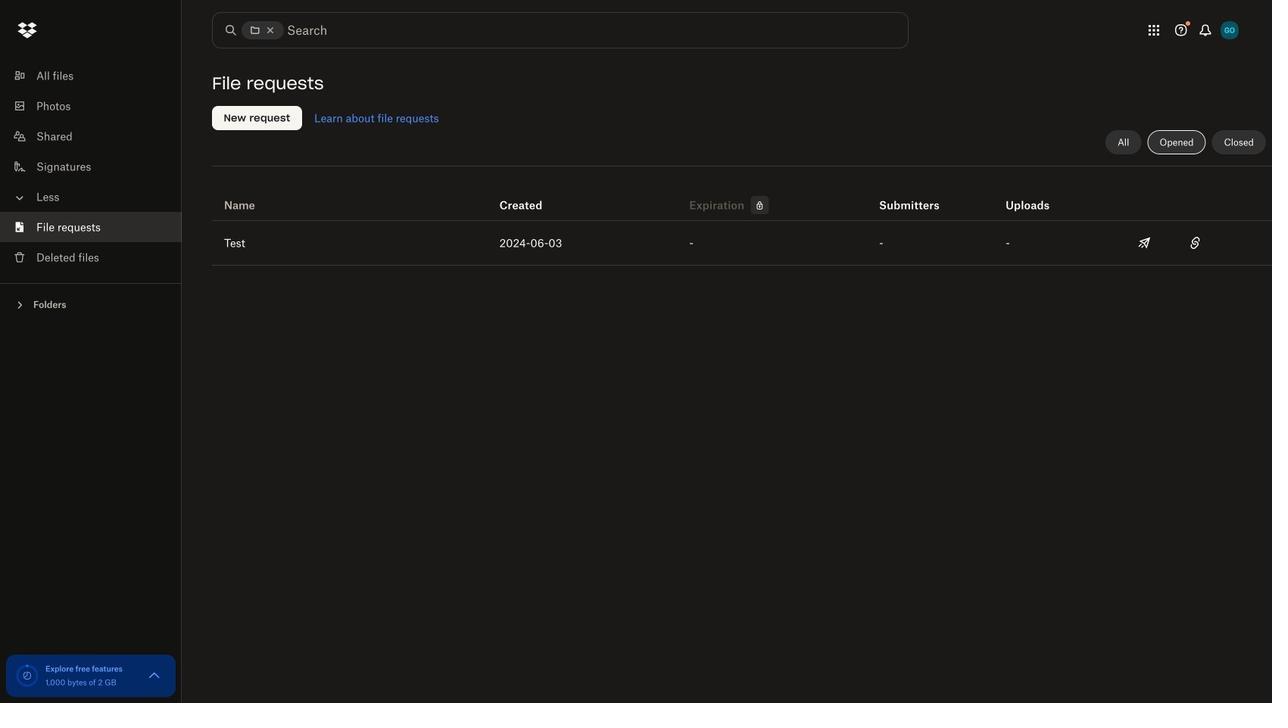Task type: locate. For each thing, give the bounding box(es) containing it.
table
[[212, 172, 1273, 266]]

list
[[0, 52, 182, 283]]

list item
[[0, 212, 182, 242]]

pro trial element
[[745, 196, 769, 214]]

less image
[[12, 191, 27, 206]]

2 column header from the left
[[1006, 178, 1067, 214]]

column header
[[880, 178, 940, 214], [1006, 178, 1067, 214]]

0 horizontal spatial column header
[[880, 178, 940, 214]]

dropbox image
[[12, 15, 42, 45]]

row
[[212, 172, 1273, 221], [212, 221, 1273, 266]]

copy link image
[[1186, 234, 1205, 252]]

1 horizontal spatial column header
[[1006, 178, 1067, 214]]

cell
[[1222, 221, 1273, 265]]

Search in folder "shared testing" text field
[[287, 21, 877, 39]]



Task type: vqa. For each thing, say whether or not it's contained in the screenshot.
option
no



Task type: describe. For each thing, give the bounding box(es) containing it.
quota usage progress bar
[[15, 664, 39, 689]]

1 column header from the left
[[880, 178, 940, 214]]

2 row from the top
[[212, 221, 1273, 266]]

send email image
[[1136, 234, 1154, 252]]

1 row from the top
[[212, 172, 1273, 221]]

quota usage image
[[15, 664, 39, 689]]



